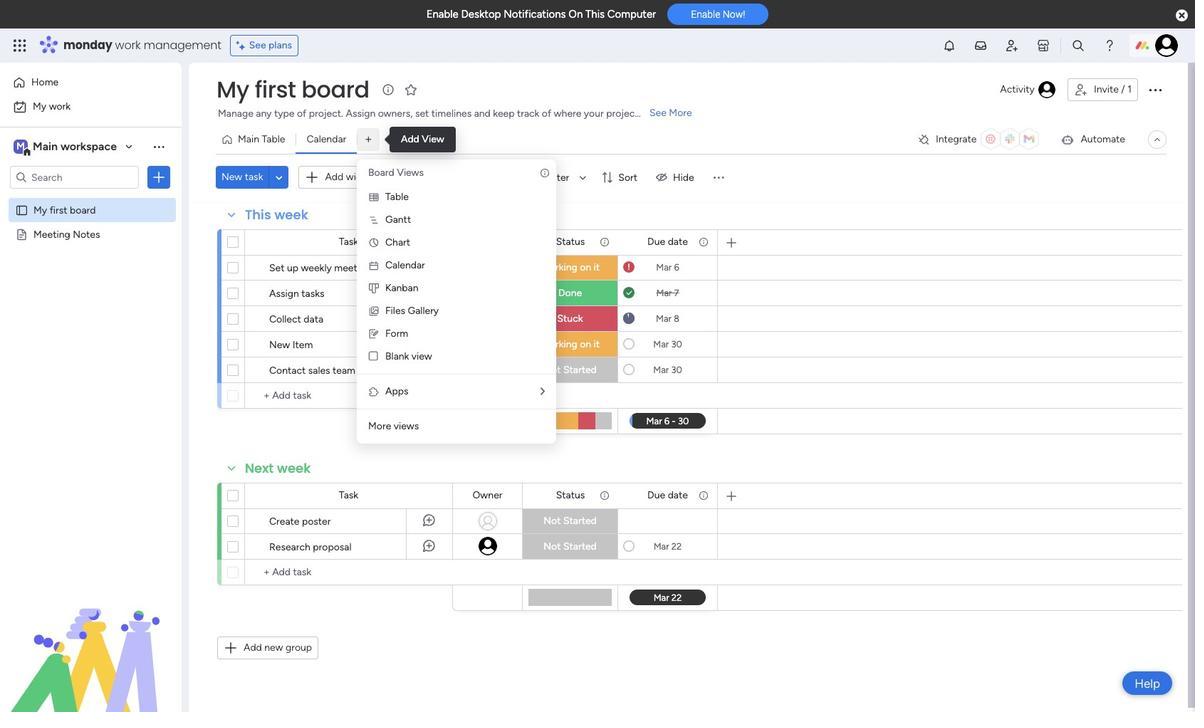 Task type: locate. For each thing, give the bounding box(es) containing it.
due up mar 22 at the right of page
[[648, 490, 666, 502]]

main right workspace icon
[[33, 140, 58, 153]]

proposal
[[313, 541, 352, 553]]

where
[[554, 108, 582, 120]]

0 vertical spatial date
[[668, 236, 688, 248]]

1 horizontal spatial enable
[[691, 9, 721, 20]]

0 vertical spatial due date
[[648, 236, 688, 248]]

Status field
[[553, 234, 589, 250], [553, 488, 589, 504]]

see left plans
[[249, 39, 266, 51]]

1 vertical spatial my first board
[[33, 204, 96, 216]]

1 vertical spatial table
[[385, 191, 409, 203]]

0 vertical spatial board
[[302, 73, 370, 105]]

on down stuck
[[580, 338, 591, 350]]

new item
[[269, 339, 313, 351]]

views
[[397, 167, 424, 179]]

column information image for first due date field from the bottom
[[698, 490, 710, 502]]

1 vertical spatial not started
[[544, 515, 597, 527]]

1 horizontal spatial of
[[542, 108, 552, 120]]

view
[[412, 351, 432, 363]]

table inside 'button'
[[262, 133, 285, 145]]

0 horizontal spatial enable
[[427, 8, 459, 21]]

calendar inside button
[[307, 133, 346, 145]]

1 vertical spatial due
[[648, 490, 666, 502]]

2 vertical spatial add
[[244, 642, 262, 654]]

list box containing my first board
[[0, 195, 182, 439]]

apps image
[[368, 386, 380, 398]]

first up type
[[255, 73, 296, 105]]

manage any type of project. assign owners, set timelines and keep track of where your project stands.
[[218, 108, 673, 120]]

1 vertical spatial 30
[[671, 364, 682, 375]]

of
[[297, 108, 307, 120], [542, 108, 552, 120]]

working on it up the done
[[541, 261, 600, 274]]

view
[[422, 133, 444, 145]]

update feed image
[[974, 38, 988, 53]]

kendall parks image
[[1156, 34, 1179, 57]]

type
[[274, 108, 295, 120]]

Search field
[[408, 168, 450, 188]]

main inside workspace selection 'element'
[[33, 140, 58, 153]]

team
[[333, 364, 356, 377]]

0 vertical spatial status field
[[553, 234, 589, 250]]

add left view
[[401, 133, 420, 145]]

1 task from the top
[[339, 235, 359, 248]]

0 vertical spatial working on it
[[541, 261, 600, 274]]

enable inside button
[[691, 9, 721, 20]]

integrate button
[[912, 125, 1050, 155]]

form
[[385, 328, 408, 340]]

1 vertical spatial new
[[269, 339, 290, 351]]

next
[[245, 459, 274, 477]]

due date
[[648, 236, 688, 248], [648, 490, 688, 502]]

new for new task
[[222, 171, 242, 183]]

week for next week
[[277, 459, 311, 477]]

sales
[[308, 364, 330, 377]]

enable left now!
[[691, 9, 721, 20]]

0 horizontal spatial main
[[33, 140, 58, 153]]

3 not from the top
[[544, 540, 561, 553]]

table
[[262, 133, 285, 145], [385, 191, 409, 203]]

invite / 1 button
[[1068, 78, 1139, 101]]

mar 30 for working on it
[[654, 339, 682, 349]]

0 horizontal spatial calendar
[[307, 133, 346, 145]]

v2 done deadline image
[[623, 286, 635, 300]]

1 horizontal spatial assign
[[346, 108, 376, 120]]

2 vertical spatial started
[[564, 540, 597, 553]]

mar 6
[[656, 262, 680, 273]]

1 vertical spatial see
[[650, 107, 667, 119]]

enable
[[427, 8, 459, 21], [691, 9, 721, 20]]

this down task
[[245, 206, 271, 223]]

monday marketplace image
[[1037, 38, 1051, 53]]

board
[[302, 73, 370, 105], [70, 204, 96, 216]]

board up notes
[[70, 204, 96, 216]]

more
[[669, 107, 692, 119], [368, 420, 391, 433]]

public board image down workspace icon
[[15, 203, 29, 217]]

column information image for second due date field from the bottom of the page
[[698, 237, 710, 248]]

2 public board image from the top
[[15, 227, 29, 241]]

1 horizontal spatial work
[[115, 37, 141, 53]]

This week field
[[242, 206, 312, 224]]

0 vertical spatial due date field
[[644, 234, 692, 250]]

2 mar 30 from the top
[[654, 364, 682, 375]]

enable for enable desktop notifications on this computer
[[427, 8, 459, 21]]

2 vertical spatial not started
[[544, 540, 597, 553]]

/
[[1122, 83, 1126, 95]]

7
[[674, 288, 679, 298]]

work inside option
[[49, 100, 71, 113]]

0 horizontal spatial this
[[245, 206, 271, 223]]

list box
[[0, 195, 182, 439]]

public board image
[[15, 203, 29, 217], [15, 227, 29, 241]]

0 vertical spatial it
[[594, 261, 600, 274]]

menu image
[[712, 170, 726, 185]]

0 vertical spatial this
[[586, 8, 605, 21]]

0 vertical spatial table
[[262, 133, 285, 145]]

enable for enable now!
[[691, 9, 721, 20]]

my up the meeting
[[33, 204, 47, 216]]

my first board up meeting notes
[[33, 204, 96, 216]]

public board image left the meeting
[[15, 227, 29, 241]]

work
[[115, 37, 141, 53], [49, 100, 71, 113]]

30 for not started
[[671, 364, 682, 375]]

column information image for 1st status field from the bottom
[[599, 490, 611, 502]]

see plans button
[[230, 35, 299, 56]]

6
[[674, 262, 680, 273]]

1 horizontal spatial see
[[650, 107, 667, 119]]

1 working from the top
[[541, 261, 578, 274]]

0 vertical spatial week
[[275, 206, 308, 223]]

2 not from the top
[[544, 515, 561, 527]]

add left the widget
[[325, 171, 344, 183]]

due date up mar 6
[[648, 236, 688, 248]]

enable left desktop
[[427, 8, 459, 21]]

new left item
[[269, 339, 290, 351]]

started for research proposal
[[564, 540, 597, 553]]

1 vertical spatial working
[[541, 338, 578, 350]]

0 horizontal spatial work
[[49, 100, 71, 113]]

due date field up mar 22 at the right of page
[[644, 488, 692, 504]]

1 vertical spatial it
[[594, 338, 600, 350]]

2 not started from the top
[[544, 515, 597, 527]]

date up 6
[[668, 236, 688, 248]]

new left task
[[222, 171, 242, 183]]

Owner field
[[469, 488, 506, 504]]

1 vertical spatial status field
[[553, 488, 589, 504]]

calendar button
[[296, 128, 357, 151]]

work down home
[[49, 100, 71, 113]]

0 vertical spatial calendar
[[307, 133, 346, 145]]

column information image
[[599, 237, 611, 248], [698, 237, 710, 248], [599, 490, 611, 502], [698, 490, 710, 502]]

1 horizontal spatial more
[[669, 107, 692, 119]]

angle down image
[[276, 172, 283, 183]]

more left "views"
[[368, 420, 391, 433]]

0 horizontal spatial add
[[244, 642, 262, 654]]

2 started from the top
[[564, 515, 597, 527]]

of right the track
[[542, 108, 552, 120]]

1 vertical spatial calendar
[[385, 259, 425, 271]]

add inside button
[[244, 642, 262, 654]]

board views
[[368, 167, 424, 179]]

1 vertical spatial due date
[[648, 490, 688, 502]]

create poster
[[269, 516, 331, 528]]

0 vertical spatial add
[[401, 133, 420, 145]]

more views
[[368, 420, 419, 433]]

my
[[217, 73, 249, 105], [33, 100, 46, 113], [33, 204, 47, 216]]

1 public board image from the top
[[15, 203, 29, 217]]

keep
[[493, 108, 515, 120]]

assign up collect in the top left of the page
[[269, 288, 299, 300]]

poster
[[302, 516, 331, 528]]

2 status from the top
[[556, 490, 585, 502]]

contact
[[269, 364, 306, 377]]

show board description image
[[380, 83, 397, 97]]

calendar down project.
[[307, 133, 346, 145]]

add for add new group
[[244, 642, 262, 654]]

1 vertical spatial on
[[580, 338, 591, 350]]

0 vertical spatial status
[[556, 236, 585, 248]]

of right type
[[297, 108, 307, 120]]

m
[[16, 140, 25, 152]]

0 horizontal spatial table
[[262, 133, 285, 145]]

0 vertical spatial working
[[541, 261, 578, 274]]

2 vertical spatial not
[[544, 540, 561, 553]]

first up the meeting
[[50, 204, 67, 216]]

0 horizontal spatial see
[[249, 39, 266, 51]]

1 vertical spatial working on it
[[541, 338, 600, 350]]

1 vertical spatial started
[[564, 515, 597, 527]]

this right on
[[586, 8, 605, 21]]

30
[[671, 339, 682, 349], [671, 364, 682, 375]]

1 horizontal spatial new
[[269, 339, 290, 351]]

0 vertical spatial public board image
[[15, 203, 29, 217]]

2 on from the top
[[580, 338, 591, 350]]

work right monday
[[115, 37, 141, 53]]

1 horizontal spatial my first board
[[217, 73, 370, 105]]

week right 'next'
[[277, 459, 311, 477]]

status for 2nd status field from the bottom of the page
[[556, 236, 585, 248]]

3 not started from the top
[[544, 540, 597, 553]]

1 vertical spatial due date field
[[644, 488, 692, 504]]

0 vertical spatial mar 30
[[654, 339, 682, 349]]

due for second due date field from the bottom of the page
[[648, 236, 666, 248]]

1 vertical spatial board
[[70, 204, 96, 216]]

0 vertical spatial new
[[222, 171, 242, 183]]

1 mar 30 from the top
[[654, 339, 682, 349]]

my work option
[[9, 95, 173, 118]]

2 due date field from the top
[[644, 488, 692, 504]]

mar 22
[[654, 541, 682, 552]]

0 horizontal spatial board
[[70, 204, 96, 216]]

2 status field from the top
[[553, 488, 589, 504]]

see right 'project'
[[650, 107, 667, 119]]

0 vertical spatial started
[[564, 364, 597, 376]]

Next week field
[[242, 459, 315, 478]]

see plans
[[249, 39, 292, 51]]

mar 7
[[657, 288, 679, 298]]

invite members image
[[1005, 38, 1020, 53]]

table down any
[[262, 133, 285, 145]]

0 vertical spatial assign
[[346, 108, 376, 120]]

notifications image
[[943, 38, 957, 53]]

my first board up type
[[217, 73, 370, 105]]

mar
[[656, 262, 672, 273], [657, 288, 672, 298], [656, 313, 672, 324], [654, 339, 669, 349], [654, 364, 669, 375], [654, 541, 670, 552]]

date up 22
[[668, 490, 688, 502]]

2 due date from the top
[[648, 490, 688, 502]]

new
[[222, 171, 242, 183], [269, 339, 290, 351]]

task up meeting
[[339, 235, 359, 248]]

see inside button
[[249, 39, 266, 51]]

0 horizontal spatial assign
[[269, 288, 299, 300]]

0 vertical spatial not
[[544, 364, 561, 376]]

status
[[556, 236, 585, 248], [556, 490, 585, 502]]

2 due from the top
[[648, 490, 666, 502]]

task for this week
[[339, 235, 359, 248]]

1 vertical spatial week
[[277, 459, 311, 477]]

due up mar 6
[[648, 236, 666, 248]]

0 vertical spatial see
[[249, 39, 266, 51]]

v2 search image
[[397, 170, 408, 186]]

arrow down image
[[575, 169, 592, 186]]

main down manage
[[238, 133, 259, 145]]

Due date field
[[644, 234, 692, 250], [644, 488, 692, 504]]

3 started from the top
[[564, 540, 597, 553]]

notes
[[73, 228, 100, 240]]

workspace options image
[[152, 139, 166, 154]]

not started
[[544, 364, 597, 376], [544, 515, 597, 527], [544, 540, 597, 553]]

add left 'new'
[[244, 642, 262, 654]]

collect
[[269, 313, 301, 325]]

not started for create poster
[[544, 515, 597, 527]]

up
[[287, 262, 299, 274]]

table down v2 search image
[[385, 191, 409, 203]]

task up the proposal at bottom left
[[339, 489, 359, 501]]

1 it from the top
[[594, 261, 600, 274]]

0 horizontal spatial of
[[297, 108, 307, 120]]

my first board
[[217, 73, 370, 105], [33, 204, 96, 216]]

week
[[275, 206, 308, 223], [277, 459, 311, 477]]

invite / 1
[[1094, 83, 1132, 95]]

0 horizontal spatial more
[[368, 420, 391, 433]]

assign up add view image
[[346, 108, 376, 120]]

1 vertical spatial date
[[668, 490, 688, 502]]

week down angle down image
[[275, 206, 308, 223]]

1 vertical spatial status
[[556, 490, 585, 502]]

1 vertical spatial first
[[50, 204, 67, 216]]

1 working on it from the top
[[541, 261, 600, 274]]

0 vertical spatial 30
[[671, 339, 682, 349]]

working up the done
[[541, 261, 578, 274]]

1 vertical spatial add
[[325, 171, 344, 183]]

list arrow image
[[541, 387, 545, 397]]

add inside popup button
[[325, 171, 344, 183]]

1 date from the top
[[668, 236, 688, 248]]

1 vertical spatial not
[[544, 515, 561, 527]]

working
[[541, 261, 578, 274], [541, 338, 578, 350]]

1 on from the top
[[580, 261, 591, 274]]

home
[[31, 76, 59, 88]]

0 vertical spatial task
[[339, 235, 359, 248]]

1 horizontal spatial add
[[325, 171, 344, 183]]

add view
[[401, 133, 444, 145]]

working down stuck
[[541, 338, 578, 350]]

1 status from the top
[[556, 236, 585, 248]]

1 horizontal spatial first
[[255, 73, 296, 105]]

add view image
[[366, 134, 371, 145]]

8
[[674, 313, 680, 324]]

1 horizontal spatial main
[[238, 133, 259, 145]]

2 30 from the top
[[671, 364, 682, 375]]

help image
[[1103, 38, 1117, 53]]

1 vertical spatial work
[[49, 100, 71, 113]]

1 30 from the top
[[671, 339, 682, 349]]

1 vertical spatial mar 30
[[654, 364, 682, 375]]

my down home
[[33, 100, 46, 113]]

on up the done
[[580, 261, 591, 274]]

1 vertical spatial this
[[245, 206, 271, 223]]

0 horizontal spatial my first board
[[33, 204, 96, 216]]

0 vertical spatial on
[[580, 261, 591, 274]]

search everything image
[[1072, 38, 1086, 53]]

0 vertical spatial not started
[[544, 364, 597, 376]]

due date field up mar 6
[[644, 234, 692, 250]]

working on it down stuck
[[541, 338, 600, 350]]

1 started from the top
[[564, 364, 597, 376]]

2 task from the top
[[339, 489, 359, 501]]

blank
[[385, 351, 409, 363]]

calendar up kanban
[[385, 259, 425, 271]]

now!
[[723, 9, 746, 20]]

Search in workspace field
[[30, 169, 119, 186]]

more right 'project'
[[669, 107, 692, 119]]

assign
[[346, 108, 376, 120], [269, 288, 299, 300]]

stuck
[[558, 312, 583, 325]]

automate button
[[1056, 128, 1131, 151]]

mar 30
[[654, 339, 682, 349], [654, 364, 682, 375]]

0 horizontal spatial new
[[222, 171, 242, 183]]

set
[[269, 262, 285, 274]]

option
[[0, 197, 182, 200]]

new inside button
[[222, 171, 242, 183]]

1 vertical spatial public board image
[[15, 227, 29, 241]]

1 vertical spatial task
[[339, 489, 359, 501]]

main workspace
[[33, 140, 117, 153]]

1 due from the top
[[648, 236, 666, 248]]

task for next week
[[339, 489, 359, 501]]

2 horizontal spatial add
[[401, 133, 420, 145]]

0 vertical spatial due
[[648, 236, 666, 248]]

board up project.
[[302, 73, 370, 105]]

my work
[[33, 100, 71, 113]]

0 vertical spatial work
[[115, 37, 141, 53]]

files
[[385, 305, 406, 317]]

enable now! button
[[668, 4, 769, 25]]

due date up mar 22 at the right of page
[[648, 490, 688, 502]]

main inside main table 'button'
[[238, 133, 259, 145]]



Task type: describe. For each thing, give the bounding box(es) containing it.
meeting
[[334, 262, 371, 274]]

on
[[569, 8, 583, 21]]

1 status field from the top
[[553, 234, 589, 250]]

sort button
[[596, 166, 646, 189]]

30 for working on it
[[671, 339, 682, 349]]

tasks
[[302, 288, 325, 300]]

done
[[559, 287, 582, 299]]

not for create poster
[[544, 515, 561, 527]]

meeting
[[33, 228, 70, 240]]

gantt
[[385, 214, 411, 226]]

My first board field
[[213, 73, 373, 105]]

assign tasks
[[269, 288, 325, 300]]

0 vertical spatial my first board
[[217, 73, 370, 105]]

meeting notes
[[33, 228, 100, 240]]

set
[[415, 108, 429, 120]]

options image
[[152, 170, 166, 185]]

home link
[[9, 71, 173, 94]]

your
[[584, 108, 604, 120]]

research
[[269, 541, 311, 553]]

activity
[[1001, 83, 1035, 95]]

new task button
[[216, 166, 269, 189]]

workspace selection element
[[14, 138, 119, 157]]

1 due date field from the top
[[644, 234, 692, 250]]

public board image for meeting notes
[[15, 227, 29, 241]]

workspace image
[[14, 139, 28, 155]]

select product image
[[13, 38, 27, 53]]

new task
[[222, 171, 263, 183]]

add for add widget
[[325, 171, 344, 183]]

collapse board header image
[[1152, 134, 1164, 145]]

monday work management
[[63, 37, 221, 53]]

set up weekly meeting
[[269, 262, 371, 274]]

not for research proposal
[[544, 540, 561, 553]]

lottie animation image
[[0, 569, 182, 713]]

mar 30 for not started
[[654, 364, 682, 375]]

+ Add task text field
[[252, 387, 446, 404]]

1 horizontal spatial this
[[586, 8, 605, 21]]

dapulse close image
[[1176, 9, 1188, 23]]

public board image for my first board
[[15, 203, 29, 217]]

home option
[[9, 71, 173, 94]]

create
[[269, 516, 300, 528]]

any
[[256, 108, 272, 120]]

notifications
[[504, 8, 566, 21]]

1 horizontal spatial table
[[385, 191, 409, 203]]

1 horizontal spatial calendar
[[385, 259, 425, 271]]

widget
[[346, 171, 377, 183]]

timelines
[[432, 108, 472, 120]]

project.
[[309, 108, 343, 120]]

status for 1st status field from the bottom
[[556, 490, 585, 502]]

2 working from the top
[[541, 338, 578, 350]]

invite
[[1094, 83, 1119, 95]]

contact sales team
[[269, 364, 356, 377]]

lottie animation element
[[0, 569, 182, 713]]

see more
[[650, 107, 692, 119]]

1 due date from the top
[[648, 236, 688, 248]]

main table
[[238, 133, 285, 145]]

group
[[286, 642, 312, 654]]

week for this week
[[275, 206, 308, 223]]

22
[[672, 541, 682, 552]]

add new group
[[244, 642, 312, 654]]

help button
[[1123, 672, 1173, 695]]

due for first due date field from the bottom
[[648, 490, 666, 502]]

new for new item
[[269, 339, 290, 351]]

add new group button
[[217, 637, 319, 659]]

add to favorites image
[[404, 82, 418, 97]]

work for monday
[[115, 37, 141, 53]]

owners,
[[378, 108, 413, 120]]

my work link
[[9, 95, 173, 118]]

add widget button
[[299, 166, 384, 189]]

project
[[606, 108, 639, 120]]

filter
[[547, 172, 570, 184]]

1 of from the left
[[297, 108, 307, 120]]

+ Add task text field
[[252, 564, 446, 581]]

sort
[[619, 172, 638, 184]]

research proposal
[[269, 541, 352, 553]]

enable desktop notifications on this computer
[[427, 8, 656, 21]]

1 not started from the top
[[544, 364, 597, 376]]

1 vertical spatial assign
[[269, 288, 299, 300]]

monday
[[63, 37, 112, 53]]

integrate
[[936, 133, 977, 145]]

my inside my work option
[[33, 100, 46, 113]]

activity button
[[995, 78, 1062, 101]]

hide
[[673, 172, 694, 184]]

filter button
[[524, 166, 592, 189]]

task
[[245, 171, 263, 183]]

hide button
[[651, 166, 703, 189]]

0 horizontal spatial first
[[50, 204, 67, 216]]

1 not from the top
[[544, 364, 561, 376]]

main for main workspace
[[33, 140, 58, 153]]

options image
[[1147, 81, 1164, 98]]

owner
[[473, 490, 503, 502]]

mar 8
[[656, 313, 680, 324]]

collect data
[[269, 313, 324, 325]]

main for main table
[[238, 133, 259, 145]]

add for add view
[[401, 133, 420, 145]]

1 horizontal spatial board
[[302, 73, 370, 105]]

2 of from the left
[[542, 108, 552, 120]]

views
[[394, 420, 419, 433]]

new
[[265, 642, 283, 654]]

automate
[[1081, 133, 1126, 145]]

my up manage
[[217, 73, 249, 105]]

board
[[368, 167, 395, 179]]

weekly
[[301, 262, 332, 274]]

add widget
[[325, 171, 377, 183]]

work for my
[[49, 100, 71, 113]]

this inside this week field
[[245, 206, 271, 223]]

see for see plans
[[249, 39, 266, 51]]

v2 overdue deadline image
[[623, 261, 635, 274]]

this week
[[245, 206, 308, 223]]

blank view
[[385, 351, 432, 363]]

track
[[517, 108, 540, 120]]

see more link
[[648, 106, 694, 120]]

see for see more
[[650, 107, 667, 119]]

2 working on it from the top
[[541, 338, 600, 350]]

apps
[[385, 385, 409, 398]]

1
[[1128, 83, 1132, 95]]

2 it from the top
[[594, 338, 600, 350]]

stands.
[[641, 108, 673, 120]]

management
[[144, 37, 221, 53]]

0 vertical spatial first
[[255, 73, 296, 105]]

data
[[304, 313, 324, 325]]

chart
[[385, 237, 410, 249]]

started for create poster
[[564, 515, 597, 527]]

files gallery
[[385, 305, 439, 317]]

not started for research proposal
[[544, 540, 597, 553]]

workspace
[[60, 140, 117, 153]]

1 vertical spatial more
[[368, 420, 391, 433]]

2 date from the top
[[668, 490, 688, 502]]

0 vertical spatial more
[[669, 107, 692, 119]]

manage
[[218, 108, 254, 120]]

column information image for 2nd status field from the bottom of the page
[[599, 237, 611, 248]]



Task type: vqa. For each thing, say whether or not it's contained in the screenshot.
the topmost Mar 30
yes



